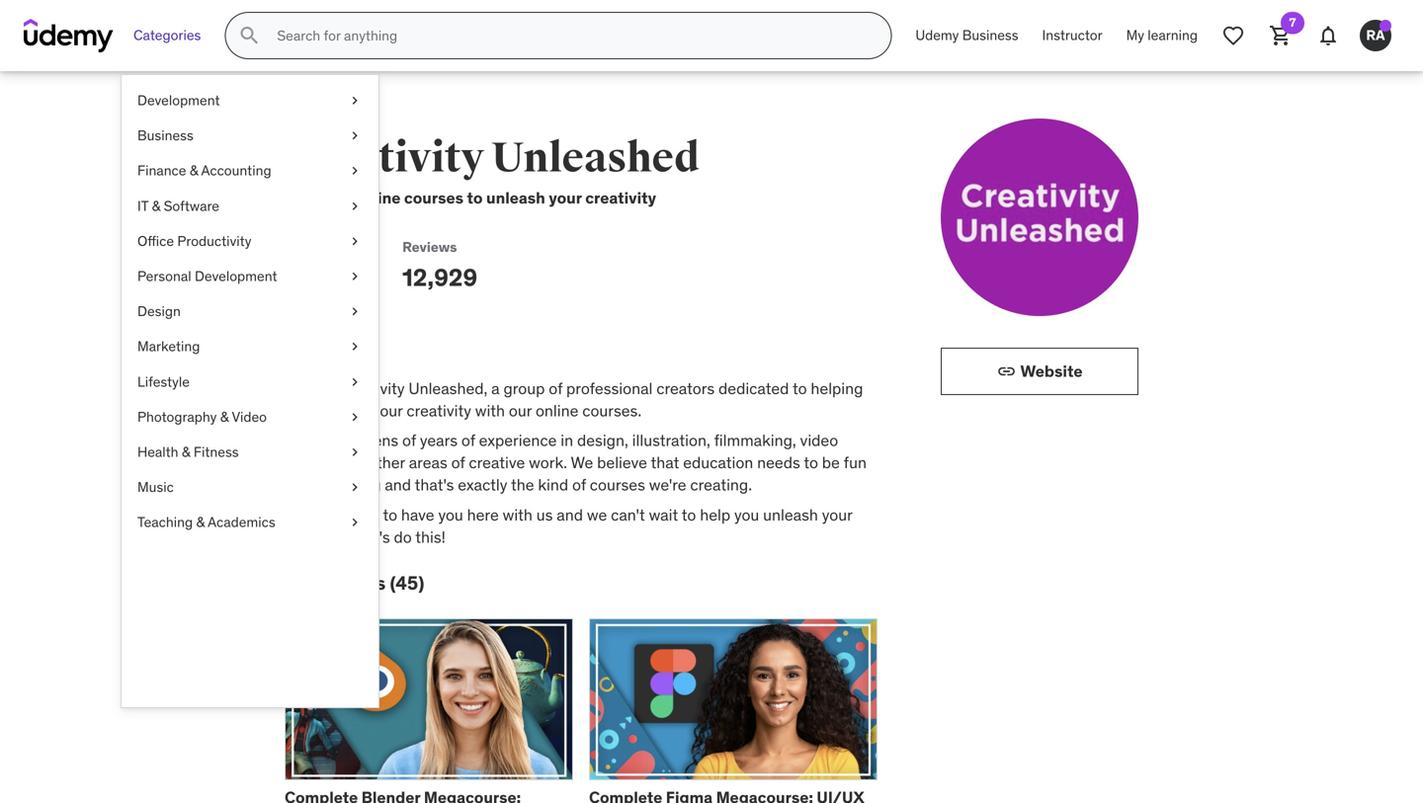 Task type: describe. For each thing, give the bounding box(es) containing it.
learning
[[1148, 26, 1198, 44]]

my for my learning
[[1126, 26, 1145, 44]]

this!
[[415, 527, 446, 547]]

& for accounting
[[190, 162, 198, 180]]

video
[[800, 431, 838, 451]]

creativity.
[[285, 527, 353, 547]]

1 horizontal spatial you
[[438, 505, 463, 525]]

xsmall image for music
[[347, 478, 363, 497]]

unleash inside instructor creativity unleashed amazing online courses to unleash your creativity
[[486, 188, 545, 208]]

wait
[[649, 505, 678, 525]]

creators
[[657, 378, 715, 399]]

udemy business
[[916, 26, 1019, 44]]

video
[[232, 408, 267, 426]]

wishlist image
[[1222, 24, 1246, 47]]

& for software
[[152, 197, 160, 215]]

and down other
[[385, 475, 411, 495]]

it
[[137, 197, 148, 215]]

personal
[[137, 267, 191, 285]]

we are creativity unleashed, a group of professional creators dedicated to helping you unleash your creativity with our online courses. we have dozens of years of experience in design, illustration, filmmaking, video editing and other areas of creative work. we believe that education needs to be fun and engaging and that's exactly the kind of courses we're creating. we're excited to have you here with us and we can't wait to help you unleash your creativity. let's do this!
[[285, 378, 867, 547]]

xsmall image for software
[[347, 196, 363, 216]]

courses inside we are creativity unleashed, a group of professional creators dedicated to helping you unleash your creativity with our online courses. we have dozens of years of experience in design, illustration, filmmaking, video editing and other areas of creative work. we believe that education needs to be fun and engaging and that's exactly the kind of courses we're creating. we're excited to have you here with us and we can't wait to help you unleash your creativity. let's do this!
[[590, 475, 645, 495]]

xsmall image for marketing
[[347, 337, 363, 357]]

health & fitness
[[137, 443, 239, 461]]

1 vertical spatial development
[[195, 267, 277, 285]]

xsmall image for teaching & academics
[[347, 513, 363, 533]]

& for fitness
[[182, 443, 190, 461]]

udemy image
[[24, 19, 114, 52]]

2 horizontal spatial you
[[734, 505, 759, 525]]

12,929
[[402, 263, 478, 292]]

areas
[[409, 453, 448, 473]]

it & software
[[137, 197, 219, 215]]

udemy business link
[[904, 12, 1031, 59]]

office productivity link
[[122, 224, 379, 259]]

and right "us"
[[557, 505, 583, 525]]

that
[[651, 453, 679, 473]]

online inside we are creativity unleashed, a group of professional creators dedicated to helping you unleash your creativity with our online courses. we have dozens of years of experience in design, illustration, filmmaking, video editing and other areas of creative work. we believe that education needs to be fun and engaging and that's exactly the kind of courses we're creating. we're excited to have you here with us and we can't wait to help you unleash your creativity. let's do this!
[[536, 401, 579, 421]]

2 horizontal spatial your
[[822, 505, 853, 525]]

small image
[[997, 362, 1017, 382]]

education
[[683, 453, 754, 473]]

marketing
[[137, 338, 200, 356]]

amazing
[[285, 188, 351, 208]]

categories button
[[122, 12, 213, 59]]

xsmall image for office productivity
[[347, 232, 363, 251]]

needs
[[757, 453, 800, 473]]

marketing link
[[122, 329, 379, 365]]

finance & accounting
[[137, 162, 271, 180]]

years
[[420, 431, 458, 451]]

xsmall image for development
[[347, 91, 363, 110]]

photography & video
[[137, 408, 267, 426]]

fitness
[[194, 443, 239, 461]]

website link
[[941, 348, 1139, 395]]

to right "wait"
[[682, 505, 696, 525]]

office productivity
[[137, 232, 251, 250]]

shopping cart with 7 items image
[[1269, 24, 1293, 47]]

of down years at the left
[[451, 453, 465, 473]]

about me
[[285, 339, 371, 362]]

helping
[[811, 378, 863, 399]]

personal development
[[137, 267, 277, 285]]

academics
[[208, 514, 275, 531]]

we
[[587, 505, 607, 525]]

productivity
[[177, 232, 251, 250]]

1 vertical spatial with
[[503, 505, 533, 525]]

reviews 12,929
[[402, 238, 478, 292]]

business link
[[122, 118, 379, 153]]

can't
[[611, 505, 645, 525]]

engaging
[[315, 475, 381, 495]]

music
[[137, 478, 174, 496]]

courses.
[[582, 401, 642, 421]]

our
[[509, 401, 532, 421]]

0 vertical spatial business
[[963, 26, 1019, 44]]

teaching & academics link
[[122, 505, 379, 540]]

we're
[[649, 475, 687, 495]]

software
[[164, 197, 219, 215]]

1 vertical spatial we
[[285, 431, 307, 451]]

dedicated
[[719, 378, 789, 399]]

are
[[311, 378, 334, 399]]

to left helping
[[793, 378, 807, 399]]

it & software link
[[122, 189, 379, 224]]

xsmall image for business
[[347, 126, 363, 145]]

xsmall image for accounting
[[347, 161, 363, 181]]

illustration,
[[632, 431, 711, 451]]

total students 279,628
[[285, 238, 379, 292]]

creativity inside we are creativity unleashed, a group of professional creators dedicated to helping you unleash your creativity with our online courses. we have dozens of years of experience in design, illustration, filmmaking, video editing and other areas of creative work. we believe that education needs to be fun and engaging and that's exactly the kind of courses we're creating. we're excited to have you here with us and we can't wait to help you unleash your creativity. let's do this!
[[407, 401, 471, 421]]

categories
[[133, 26, 201, 44]]

of right kind
[[572, 475, 586, 495]]

online inside instructor creativity unleashed amazing online courses to unleash your creativity
[[354, 188, 401, 208]]

creativity inside instructor creativity unleashed amazing online courses to unleash your creativity
[[285, 132, 484, 184]]

design,
[[577, 431, 628, 451]]

work.
[[529, 453, 567, 473]]

teaching & academics
[[137, 514, 275, 531]]

xsmall image for photography & video
[[347, 408, 363, 427]]

us
[[537, 505, 553, 525]]

design link
[[122, 294, 379, 329]]

udemy
[[916, 26, 959, 44]]

ra
[[1367, 26, 1385, 44]]

my courses (45)
[[285, 572, 424, 595]]

me
[[343, 339, 371, 362]]

design
[[137, 303, 181, 320]]

editing
[[285, 453, 334, 473]]

your inside instructor creativity unleashed amazing online courses to unleash your creativity
[[549, 188, 582, 208]]

ra link
[[1352, 12, 1400, 59]]

of up areas
[[402, 431, 416, 451]]

you have alerts image
[[1380, 20, 1392, 32]]

development link
[[122, 83, 379, 118]]

instructor for instructor creativity unleashed amazing online courses to unleash your creativity
[[285, 118, 374, 135]]



Task type: vqa. For each thing, say whether or not it's contained in the screenshot.
Learning tools button
no



Task type: locate. For each thing, give the bounding box(es) containing it.
unleash down needs on the bottom of the page
[[763, 505, 818, 525]]

2 xsmall image from the top
[[347, 126, 363, 145]]

to up do
[[383, 505, 397, 525]]

0 vertical spatial xsmall image
[[347, 161, 363, 181]]

xsmall image for fitness
[[347, 443, 363, 462]]

submit search image
[[238, 24, 261, 47]]

xsmall image
[[347, 161, 363, 181], [347, 196, 363, 216], [347, 443, 363, 462]]

xsmall image for design
[[347, 302, 363, 321]]

filmmaking,
[[714, 431, 796, 451]]

10 xsmall image from the top
[[347, 513, 363, 533]]

0 horizontal spatial online
[[354, 188, 401, 208]]

0 vertical spatial have
[[311, 431, 344, 451]]

business right udemy
[[963, 26, 1019, 44]]

of
[[549, 378, 563, 399], [402, 431, 416, 451], [462, 431, 475, 451], [451, 453, 465, 473], [572, 475, 586, 495]]

of right group
[[549, 378, 563, 399]]

unleashed
[[492, 132, 700, 184]]

0 vertical spatial your
[[549, 188, 582, 208]]

xsmall image inside the photography & video link
[[347, 408, 363, 427]]

instructor link
[[1031, 12, 1115, 59]]

professional
[[566, 378, 653, 399]]

to left be
[[804, 453, 818, 473]]

1 horizontal spatial have
[[401, 505, 435, 525]]

0 vertical spatial development
[[137, 91, 220, 109]]

2 vertical spatial your
[[822, 505, 853, 525]]

here
[[467, 505, 499, 525]]

experience
[[479, 431, 557, 451]]

8 xsmall image from the top
[[347, 408, 363, 427]]

2 vertical spatial we
[[571, 453, 593, 473]]

1 xsmall image from the top
[[347, 91, 363, 110]]

unleash down are
[[314, 401, 369, 421]]

xsmall image inside the 'lifestyle' link
[[347, 372, 363, 392]]

0 vertical spatial my
[[1126, 26, 1145, 44]]

and down editing
[[285, 475, 311, 495]]

let's
[[356, 527, 390, 547]]

1 vertical spatial instructor
[[285, 118, 374, 135]]

0 vertical spatial with
[[475, 401, 505, 421]]

photography & video link
[[122, 400, 379, 435]]

0 horizontal spatial my
[[285, 572, 311, 595]]

creativity down the me
[[337, 378, 405, 399]]

personal development link
[[122, 259, 379, 294]]

instructor left my learning
[[1042, 26, 1103, 44]]

xsmall image inside music link
[[347, 478, 363, 497]]

courses inside instructor creativity unleashed amazing online courses to unleash your creativity
[[404, 188, 464, 208]]

music link
[[122, 470, 379, 505]]

xsmall image inside finance & accounting 'link'
[[347, 161, 363, 181]]

of right years at the left
[[462, 431, 475, 451]]

xsmall image
[[347, 91, 363, 110], [347, 126, 363, 145], [347, 232, 363, 251], [347, 267, 363, 286], [347, 302, 363, 321], [347, 337, 363, 357], [347, 372, 363, 392], [347, 408, 363, 427], [347, 478, 363, 497], [347, 513, 363, 533]]

1 horizontal spatial courses
[[404, 188, 464, 208]]

your up "dozens"
[[372, 401, 403, 421]]

my down creativity.
[[285, 572, 311, 595]]

1 horizontal spatial instructor
[[1042, 26, 1103, 44]]

students
[[320, 238, 379, 256]]

my learning link
[[1115, 12, 1210, 59]]

your down unleashed at the top left of the page
[[549, 188, 582, 208]]

you
[[285, 401, 310, 421], [438, 505, 463, 525], [734, 505, 759, 525]]

1 vertical spatial your
[[372, 401, 403, 421]]

office
[[137, 232, 174, 250]]

xsmall image inside development link
[[347, 91, 363, 110]]

instructor creativity unleashed amazing online courses to unleash your creativity
[[285, 118, 700, 208]]

3 xsmall image from the top
[[347, 443, 363, 462]]

excited
[[328, 505, 379, 525]]

to up reviews 12,929
[[467, 188, 483, 208]]

the
[[511, 475, 534, 495]]

instructor for instructor
[[1042, 26, 1103, 44]]

my learning
[[1126, 26, 1198, 44]]

lifestyle
[[137, 373, 190, 391]]

(45)
[[390, 572, 424, 595]]

1 vertical spatial online
[[536, 401, 579, 421]]

0 horizontal spatial unleash
[[314, 401, 369, 421]]

0 horizontal spatial instructor
[[285, 118, 374, 135]]

we're
[[285, 505, 324, 525]]

creativity inside we are creativity unleashed, a group of professional creators dedicated to helping you unleash your creativity with our online courses. we have dozens of years of experience in design, illustration, filmmaking, video editing and other areas of creative work. we believe that education needs to be fun and engaging and that's exactly the kind of courses we're creating. we're excited to have you here with us and we can't wait to help you unleash your creativity. let's do this!
[[337, 378, 405, 399]]

xsmall image inside the marketing link
[[347, 337, 363, 357]]

0 vertical spatial creativity
[[585, 188, 656, 208]]

0 horizontal spatial have
[[311, 431, 344, 451]]

& for academics
[[196, 514, 205, 531]]

we up editing
[[285, 431, 307, 451]]

health & fitness link
[[122, 435, 379, 470]]

believe
[[597, 453, 647, 473]]

0 vertical spatial courses
[[404, 188, 464, 208]]

xsmall image inside business link
[[347, 126, 363, 145]]

unleash down unleashed at the top left of the page
[[486, 188, 545, 208]]

other
[[368, 453, 405, 473]]

7 xsmall image from the top
[[347, 372, 363, 392]]

creativity inside instructor creativity unleashed amazing online courses to unleash your creativity
[[585, 188, 656, 208]]

0 horizontal spatial creativity
[[407, 401, 471, 421]]

2 vertical spatial xsmall image
[[347, 443, 363, 462]]

unleashed,
[[409, 378, 488, 399]]

notifications image
[[1317, 24, 1340, 47]]

website
[[1021, 361, 1083, 381]]

that's
[[415, 475, 454, 495]]

development down categories dropdown button
[[137, 91, 220, 109]]

your
[[549, 188, 582, 208], [372, 401, 403, 421], [822, 505, 853, 525]]

finance
[[137, 162, 186, 180]]

1 vertical spatial xsmall image
[[347, 196, 363, 216]]

development down office productivity 'link'
[[195, 267, 277, 285]]

online up in
[[536, 401, 579, 421]]

finance & accounting link
[[122, 153, 379, 189]]

xsmall image inside design link
[[347, 302, 363, 321]]

instructor inside instructor creativity unleashed amazing online courses to unleash your creativity
[[285, 118, 374, 135]]

xsmall image inside personal development link
[[347, 267, 363, 286]]

kind
[[538, 475, 569, 495]]

7
[[1289, 15, 1296, 30]]

xsmall image up students
[[347, 196, 363, 216]]

creativity unleashed image
[[941, 119, 1139, 316]]

6 xsmall image from the top
[[347, 337, 363, 357]]

business up finance
[[137, 127, 194, 144]]

courses down let's
[[315, 572, 386, 595]]

0 horizontal spatial your
[[372, 401, 403, 421]]

about
[[285, 339, 339, 362]]

instructor up amazing
[[285, 118, 374, 135]]

we left are
[[285, 378, 307, 399]]

1 xsmall image from the top
[[347, 161, 363, 181]]

2 vertical spatial courses
[[315, 572, 386, 595]]

1 vertical spatial creativity
[[407, 401, 471, 421]]

2 horizontal spatial unleash
[[763, 505, 818, 525]]

& right health in the left bottom of the page
[[182, 443, 190, 461]]

1 horizontal spatial creativity
[[585, 188, 656, 208]]

1 horizontal spatial my
[[1126, 26, 1145, 44]]

xsmall image inside teaching & academics link
[[347, 513, 363, 533]]

to inside instructor creativity unleashed amazing online courses to unleash your creativity
[[467, 188, 483, 208]]

be
[[822, 453, 840, 473]]

exactly
[[458, 475, 508, 495]]

you up 'this!'
[[438, 505, 463, 525]]

we
[[285, 378, 307, 399], [285, 431, 307, 451], [571, 453, 593, 473]]

1 vertical spatial business
[[137, 127, 194, 144]]

0 vertical spatial unleash
[[486, 188, 545, 208]]

2 horizontal spatial courses
[[590, 475, 645, 495]]

0 vertical spatial online
[[354, 188, 401, 208]]

creativity down unleashed at the top left of the page
[[585, 188, 656, 208]]

&
[[190, 162, 198, 180], [152, 197, 160, 215], [220, 408, 229, 426], [182, 443, 190, 461], [196, 514, 205, 531]]

9 xsmall image from the top
[[347, 478, 363, 497]]

xsmall image inside it & software link
[[347, 196, 363, 216]]

4 xsmall image from the top
[[347, 267, 363, 286]]

creativity up amazing
[[285, 132, 484, 184]]

dozens
[[348, 431, 399, 451]]

courses up the reviews
[[404, 188, 464, 208]]

do
[[394, 527, 412, 547]]

with
[[475, 401, 505, 421], [503, 505, 533, 525]]

1 horizontal spatial unleash
[[486, 188, 545, 208]]

3 xsmall image from the top
[[347, 232, 363, 251]]

total
[[285, 238, 317, 256]]

with down a
[[475, 401, 505, 421]]

with left "us"
[[503, 505, 533, 525]]

xsmall image for personal development
[[347, 267, 363, 286]]

photography
[[137, 408, 217, 426]]

xsmall image up amazing
[[347, 161, 363, 181]]

0 vertical spatial we
[[285, 378, 307, 399]]

fun
[[844, 453, 867, 473]]

creating.
[[690, 475, 752, 495]]

creativity down unleashed,
[[407, 401, 471, 421]]

xsmall image inside health & fitness link
[[347, 443, 363, 462]]

279,628
[[285, 263, 377, 292]]

teaching
[[137, 514, 193, 531]]

& right "it"
[[152, 197, 160, 215]]

& right teaching
[[196, 514, 205, 531]]

group
[[504, 378, 545, 399]]

have up 'this!'
[[401, 505, 435, 525]]

2 xsmall image from the top
[[347, 196, 363, 216]]

1 vertical spatial courses
[[590, 475, 645, 495]]

Search for anything text field
[[273, 19, 867, 52]]

2 vertical spatial unleash
[[763, 505, 818, 525]]

xsmall image inside office productivity 'link'
[[347, 232, 363, 251]]

we down in
[[571, 453, 593, 473]]

in
[[561, 431, 573, 451]]

my for my courses (45)
[[285, 572, 311, 595]]

1 horizontal spatial your
[[549, 188, 582, 208]]

& right finance
[[190, 162, 198, 180]]

unleash
[[486, 188, 545, 208], [314, 401, 369, 421], [763, 505, 818, 525]]

1 vertical spatial my
[[285, 572, 311, 595]]

your down be
[[822, 505, 853, 525]]

courses down believe
[[590, 475, 645, 495]]

5 xsmall image from the top
[[347, 302, 363, 321]]

you right help
[[734, 505, 759, 525]]

reviews
[[402, 238, 457, 256]]

my left learning
[[1126, 26, 1145, 44]]

1 vertical spatial unleash
[[314, 401, 369, 421]]

1 vertical spatial have
[[401, 505, 435, 525]]

0 horizontal spatial business
[[137, 127, 194, 144]]

a
[[491, 378, 500, 399]]

help
[[700, 505, 731, 525]]

1 vertical spatial creativity
[[337, 378, 405, 399]]

7 link
[[1257, 12, 1305, 59]]

creativity
[[285, 132, 484, 184], [337, 378, 405, 399]]

business
[[963, 26, 1019, 44], [137, 127, 194, 144]]

1 horizontal spatial business
[[963, 26, 1019, 44]]

xsmall image for lifestyle
[[347, 372, 363, 392]]

& inside 'link'
[[190, 162, 198, 180]]

accounting
[[201, 162, 271, 180]]

0 vertical spatial creativity
[[285, 132, 484, 184]]

have up editing
[[311, 431, 344, 451]]

xsmall image up "engaging"
[[347, 443, 363, 462]]

creativity
[[585, 188, 656, 208], [407, 401, 471, 421]]

0 horizontal spatial you
[[285, 401, 310, 421]]

& for video
[[220, 408, 229, 426]]

lifestyle link
[[122, 365, 379, 400]]

& left video
[[220, 408, 229, 426]]

and up "engaging"
[[338, 453, 364, 473]]

courses
[[404, 188, 464, 208], [590, 475, 645, 495], [315, 572, 386, 595]]

online
[[354, 188, 401, 208], [536, 401, 579, 421]]

creative
[[469, 453, 525, 473]]

0 vertical spatial instructor
[[1042, 26, 1103, 44]]

1 horizontal spatial online
[[536, 401, 579, 421]]

online up students
[[354, 188, 401, 208]]

you right video
[[285, 401, 310, 421]]

0 horizontal spatial courses
[[315, 572, 386, 595]]

health
[[137, 443, 178, 461]]



